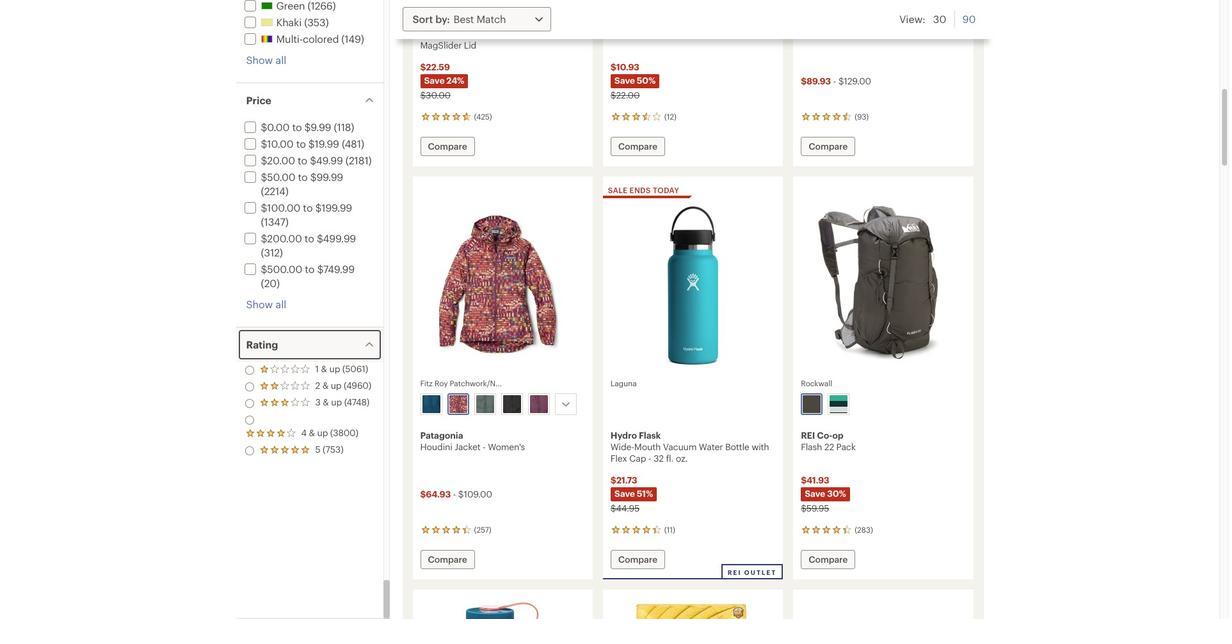 Task type: vqa. For each thing, say whether or not it's contained in the screenshot.
TWEAK
no



Task type: describe. For each thing, give the bounding box(es) containing it.
ends
[[630, 186, 651, 195]]

$50.00 to $99.99 link
[[242, 171, 343, 183]]

pack
[[836, 442, 856, 453]]

hydro
[[611, 430, 637, 441]]

price
[[246, 94, 271, 106]]

oz.
[[676, 453, 688, 464]]

$20.00
[[261, 154, 295, 166]]

$749.99
[[317, 263, 355, 275]]

yeti
[[420, 17, 440, 28]]

$0.00
[[261, 121, 290, 133]]

group for patagonia houdini jacket - women's
[[418, 391, 587, 418]]

to up $10.00 to $19.99 link
[[292, 121, 302, 133]]

water
[[699, 442, 723, 453]]

patagonia
[[420, 430, 463, 441]]

$199.99
[[315, 202, 352, 214]]

$500.00 to $749.99 link
[[242, 263, 355, 275]]

5 (753)
[[315, 444, 343, 455]]

roy
[[435, 379, 448, 388]]

women's for patagonia houdini jacket - women's
[[488, 442, 525, 453]]

jacket for down
[[846, 28, 872, 39]]

with inside the hydro flask wide-mouth vacuum water bottle with flex cap - 32 fl. oz.
[[752, 442, 769, 453]]

patagonia houdini jacket - women's 0 image
[[420, 201, 585, 371]]

flask
[[639, 430, 661, 441]]

51%
[[637, 488, 653, 499]]

to up $20.00 to $49.99 link
[[296, 138, 306, 150]]

compare button down (425)
[[420, 137, 475, 156]]

2 & up (4960) link
[[244, 379, 373, 396]]

up for (5061)
[[329, 364, 340, 375]]

show all for (149)
[[246, 54, 286, 66]]

(3800)
[[330, 428, 358, 439]]

$129.00
[[838, 76, 871, 86]]

$59.95
[[801, 503, 829, 514]]

to up $50.00 to $99.99 link
[[298, 154, 307, 166]]

rei inside rei co-op flash 22 pack
[[801, 430, 815, 441]]

4 & up (3800)
[[301, 428, 358, 439]]

show for (2181)
[[246, 298, 273, 310]]

$10.93 save 50% $22.00
[[611, 61, 656, 101]]

$22.00
[[611, 90, 640, 101]]

night plum image
[[530, 396, 548, 414]]

up for (4748)
[[331, 397, 342, 408]]

4 & up (3800) link
[[244, 412, 373, 443]]

$49.99
[[310, 154, 343, 166]]

(2214)
[[261, 185, 289, 197]]

$10.00 to $19.99 link
[[242, 138, 339, 150]]

650
[[801, 28, 818, 39]]

hydro flask wide-mouth vacuum water bottle with flex cap - 32 fl. oz. 0 image
[[611, 201, 775, 371]]

nouveau green image
[[476, 396, 494, 414]]

650 down jacket - women's
[[801, 28, 916, 39]]

- inside the hydro flask wide-mouth vacuum water bottle with flex cap - 32 fl. oz.
[[648, 453, 651, 464]]

90
[[963, 13, 976, 25]]

price button
[[236, 83, 383, 118]]

$99.99
[[310, 171, 343, 183]]

(257)
[[474, 526, 491, 535]]

fl.
[[666, 453, 674, 464]]

compare inside compare rei outlet
[[618, 554, 658, 565]]

$10.93
[[611, 61, 639, 72]]

1 & up (5061) link
[[244, 362, 373, 379]]

3 & up (4748) link
[[244, 396, 373, 412]]

flash
[[801, 442, 822, 453]]

show all button for (2181)
[[246, 298, 286, 312]]

(93)
[[855, 112, 869, 121]]

- right '$89.93'
[[833, 76, 836, 86]]

compare button down (11)
[[611, 551, 665, 570]]

3
[[315, 397, 321, 408]]

$19.99
[[308, 138, 339, 150]]

$22.59 save 24% $30.00
[[420, 61, 464, 101]]

5 (753) link
[[244, 443, 373, 460]]

wide-
[[611, 442, 634, 453]]

$0.00 to $9.99 link
[[242, 121, 331, 133]]

save for save 30%
[[805, 488, 825, 499]]

$500.00
[[261, 263, 302, 275]]

(149)
[[339, 33, 364, 45]]

yeti rambler vacuum pint glass with magslider lid
[[420, 17, 553, 51]]

rei co-op flash 22 pack 0 image
[[801, 201, 966, 371]]

bottle
[[725, 442, 749, 453]]

- right $64.93
[[453, 489, 456, 500]]

- inside patagonia houdini jacket - women's
[[483, 442, 486, 453]]

rating button
[[236, 328, 383, 362]]

compare button down (257)
[[420, 551, 475, 570]]

multi-
[[276, 33, 303, 45]]

$200.00
[[261, 232, 302, 245]]

all for (149)
[[276, 54, 286, 66]]

1 & up (5061)
[[315, 364, 368, 375]]

lagom blue image
[[422, 396, 440, 414]]

black image
[[503, 396, 521, 414]]

$100.00 to $199.99 link
[[242, 202, 352, 214]]

$44.95
[[611, 503, 640, 514]]

$21.73 save 51% $44.95
[[611, 475, 653, 514]]

mouth
[[634, 442, 661, 453]]

patchwork/n...
[[450, 379, 502, 388]]

to left $199.99
[[303, 202, 313, 214]]

to left $749.99
[[305, 263, 315, 275]]

waspusk
[[611, 28, 647, 39]]

compare button down (283)
[[801, 551, 856, 570]]

up for (4960)
[[331, 380, 341, 391]]

rockwall
[[801, 379, 832, 388]]

down
[[820, 28, 843, 39]]

(312)
[[261, 246, 283, 259]]

2 & up (4960)
[[315, 380, 371, 391]]

$89.93 - $129.00
[[801, 76, 871, 86]]



Task type: locate. For each thing, give the bounding box(es) containing it.
1 horizontal spatial rei
[[801, 430, 815, 441]]

group
[[418, 391, 587, 418], [798, 391, 967, 418]]

30%
[[827, 488, 846, 499]]

jacket inside patagonia houdini jacket - women's
[[455, 442, 481, 453]]

1 vertical spatial jacket
[[455, 442, 481, 453]]

1 all from the top
[[276, 54, 286, 66]]

expand color swatches image
[[558, 397, 573, 412]]

$41.93
[[801, 475, 829, 486]]

view:
[[899, 13, 926, 25]]

$50.00
[[261, 171, 295, 183]]

0 horizontal spatial with
[[535, 28, 553, 39]]

compare button down '(93)'
[[801, 137, 856, 156]]

$0.00 to $9.99 (118) $10.00 to $19.99 (481) $20.00 to $49.99 (2181) $50.00 to $99.99 (2214) $100.00 to $199.99 (1347) $200.00 to $499.99 (312) $500.00 to $749.99 (20)
[[261, 121, 372, 289]]

save down $22.59
[[424, 75, 445, 86]]

- right down
[[874, 28, 877, 39]]

rei up flash
[[801, 430, 815, 441]]

22
[[824, 442, 834, 453]]

houdini
[[420, 442, 452, 453]]

with
[[535, 28, 553, 39], [752, 442, 769, 453]]

1 show all button from the top
[[246, 53, 286, 67]]

$64.93 - $109.00
[[420, 489, 492, 500]]

hydro flask wide-mouth vacuum water bottle with flex cap - 32 fl. oz.
[[611, 430, 769, 464]]

women's
[[879, 28, 916, 39], [488, 442, 525, 453]]

1 group from the left
[[418, 391, 587, 418]]

show all for (2181)
[[246, 298, 286, 310]]

(4748)
[[344, 397, 369, 408]]

& for 4
[[309, 428, 315, 439]]

0 horizontal spatial women's
[[488, 442, 525, 453]]

30
[[933, 13, 947, 25]]

to left '$499.99'
[[305, 232, 314, 245]]

sale
[[608, 186, 628, 195]]

1 vertical spatial show
[[246, 298, 273, 310]]

(353)
[[302, 16, 329, 28]]

1 horizontal spatial vacuum
[[663, 442, 697, 453]]

1 vertical spatial all
[[276, 298, 286, 310]]

0 horizontal spatial vacuum
[[457, 28, 491, 39]]

jacket for houdini
[[455, 442, 481, 453]]

teal lagoon image
[[830, 396, 848, 414]]

fitz
[[420, 379, 433, 388]]

3 & up (4748)
[[315, 397, 369, 408]]

glass
[[511, 28, 533, 39]]

women's down view: at the top of the page
[[879, 28, 916, 39]]

0 vertical spatial all
[[276, 54, 286, 66]]

up right the 1
[[329, 364, 340, 375]]

fitz roy patchwork/n...
[[420, 379, 502, 388]]

fitz roy patchwork/night plum image
[[449, 396, 467, 414]]

sale ends today
[[608, 186, 679, 195]]

save for save 24%
[[424, 75, 445, 86]]

1 horizontal spatial with
[[752, 442, 769, 453]]

0 vertical spatial vacuum
[[457, 28, 491, 39]]

with right bottle
[[752, 442, 769, 453]]

2 show all from the top
[[246, 298, 286, 310]]

(753)
[[323, 444, 343, 455]]

1 vertical spatial rei
[[728, 569, 742, 577]]

laguna
[[611, 379, 637, 388]]

show for (149)
[[246, 54, 273, 66]]

0 vertical spatial show
[[246, 54, 273, 66]]

rei co-op nalgene sustain graphic wide-mouth water bottle - 32 fl. oz. 0 image
[[420, 598, 585, 620]]

multi-colored
[[276, 33, 339, 45]]

(4960)
[[344, 380, 371, 391]]

show all button for (149)
[[246, 53, 286, 67]]

1 vertical spatial show all
[[246, 298, 286, 310]]

colored
[[303, 33, 339, 45]]

jacket right down
[[846, 28, 872, 39]]

khaki
[[276, 16, 302, 28]]

2 show from the top
[[246, 298, 273, 310]]

compare rei outlet
[[618, 554, 777, 577]]

4
[[301, 428, 307, 439]]

flex
[[611, 453, 627, 464]]

show all button down "(20)"
[[246, 298, 286, 312]]

(118)
[[334, 121, 354, 133]]

patagonia houdini jacket - women's
[[420, 430, 525, 453]]

multi-colored link
[[242, 33, 339, 45]]

show down multi-colored link at top
[[246, 54, 273, 66]]

0 vertical spatial show all button
[[246, 53, 286, 67]]

& for 1
[[321, 364, 327, 375]]

1 horizontal spatial jacket
[[846, 28, 872, 39]]

(12)
[[664, 112, 676, 121]]

up down 2 & up (4960)
[[331, 397, 342, 408]]

- down the nouveau green icon on the left bottom
[[483, 442, 486, 453]]

2 all from the top
[[276, 298, 286, 310]]

& for 2
[[322, 380, 328, 391]]

& right the 2
[[322, 380, 328, 391]]

& right the 1
[[321, 364, 327, 375]]

save for save 50%
[[614, 75, 635, 86]]

1 vertical spatial women's
[[488, 442, 525, 453]]

save for save 51%
[[614, 488, 635, 499]]

2 show all button from the top
[[246, 298, 286, 312]]

vacuum inside the hydro flask wide-mouth vacuum water bottle with flex cap - 32 fl. oz.
[[663, 442, 697, 453]]

0 horizontal spatial group
[[418, 391, 587, 418]]

$109.00
[[458, 489, 492, 500]]

save down $10.93
[[614, 75, 635, 86]]

group up op
[[798, 391, 967, 418]]

show down "(20)"
[[246, 298, 273, 310]]

1
[[315, 364, 319, 375]]

50%
[[637, 75, 656, 86]]

op
[[832, 430, 844, 441]]

save
[[424, 75, 445, 86], [614, 75, 635, 86], [614, 488, 635, 499], [805, 488, 825, 499]]

compare button
[[420, 137, 475, 156], [611, 137, 665, 156], [801, 137, 856, 156], [420, 551, 475, 570], [611, 551, 665, 570], [801, 551, 856, 570]]

women's for 650 down jacket - women's
[[879, 28, 916, 39]]

save inside $41.93 save 30% $59.95
[[805, 488, 825, 499]]

2 group from the left
[[798, 391, 967, 418]]

0 horizontal spatial rei
[[728, 569, 742, 577]]

vacuum up lid
[[457, 28, 491, 39]]

co-
[[817, 430, 832, 441]]

(481)
[[342, 138, 364, 150]]

1 horizontal spatial group
[[798, 391, 967, 418]]

90 link
[[963, 11, 976, 28]]

0 vertical spatial rei
[[801, 430, 815, 441]]

women's down black image on the left
[[488, 442, 525, 453]]

0 vertical spatial with
[[535, 28, 553, 39]]

$9.99
[[304, 121, 331, 133]]

all for (2181)
[[276, 298, 286, 310]]

group down patchwork/n...
[[418, 391, 587, 418]]

vacuum up the oz.
[[663, 442, 697, 453]]

show
[[246, 54, 273, 66], [246, 298, 273, 310]]

$21.73
[[611, 475, 637, 486]]

to down $20.00 to $49.99 link
[[298, 171, 308, 183]]

1 show from the top
[[246, 54, 273, 66]]

$499.99
[[317, 232, 356, 245]]

32
[[654, 453, 664, 464]]

save down the $41.93
[[805, 488, 825, 499]]

1 horizontal spatial women's
[[879, 28, 916, 39]]

rambler
[[420, 28, 455, 39]]

0 horizontal spatial jacket
[[455, 442, 481, 453]]

save down $21.73
[[614, 488, 635, 499]]

rei inside compare rei outlet
[[728, 569, 742, 577]]

rumpl original puffy blanket - national park 0 image
[[611, 598, 775, 620]]

pouch
[[649, 28, 675, 39]]

& for 3
[[323, 397, 329, 408]]

up
[[329, 364, 340, 375], [331, 380, 341, 391], [331, 397, 342, 408], [317, 428, 328, 439]]

save inside $22.59 save 24% $30.00
[[424, 75, 445, 86]]

outlet
[[744, 569, 777, 577]]

show all button down multi-
[[246, 53, 286, 67]]

magslider
[[420, 40, 462, 51]]

save inside $10.93 save 50% $22.00
[[614, 75, 635, 86]]

today
[[653, 186, 679, 195]]

$200.00 to $499.99 link
[[242, 232, 356, 245]]

rockwall image
[[803, 396, 821, 414]]

with inside yeti rambler vacuum pint glass with magslider lid
[[535, 28, 553, 39]]

up up 5
[[317, 428, 328, 439]]

up for (3800)
[[317, 428, 328, 439]]

all down "(20)"
[[276, 298, 286, 310]]

- left 32 at right
[[648, 453, 651, 464]]

cap
[[629, 453, 646, 464]]

vacuum inside yeti rambler vacuum pint glass with magslider lid
[[457, 28, 491, 39]]

(5061)
[[342, 364, 368, 375]]

1 vertical spatial show all button
[[246, 298, 286, 312]]

0 vertical spatial jacket
[[846, 28, 872, 39]]

$30.00
[[420, 90, 451, 101]]

group for rei co-op flash 22 pack
[[798, 391, 967, 418]]

(425)
[[474, 112, 492, 121]]

women's inside patagonia houdini jacket - women's
[[488, 442, 525, 453]]

0 vertical spatial women's
[[879, 28, 916, 39]]

show all down "(20)"
[[246, 298, 286, 310]]

pint
[[493, 28, 508, 39]]

jacket down patagonia
[[455, 442, 481, 453]]

$10.00
[[261, 138, 294, 150]]

(1347)
[[261, 216, 289, 228]]

0 vertical spatial show all
[[246, 54, 286, 66]]

all down multi-
[[276, 54, 286, 66]]

24%
[[446, 75, 464, 86]]

compare button up ends
[[611, 137, 665, 156]]

1 show all from the top
[[246, 54, 286, 66]]

save inside $21.73 save 51% $44.95
[[614, 488, 635, 499]]

$41.93 save 30% $59.95
[[801, 475, 846, 514]]

all
[[276, 54, 286, 66], [276, 298, 286, 310]]

(283)
[[855, 526, 873, 535]]

waspusk pouch
[[611, 28, 675, 39]]

1 vertical spatial with
[[752, 442, 769, 453]]

(2181)
[[346, 154, 372, 166]]

650 down jacket - women's link
[[801, 15, 966, 61]]

with right 'glass'
[[535, 28, 553, 39]]

& right 4
[[309, 428, 315, 439]]

show all down multi-
[[246, 54, 286, 66]]

& right 3
[[323, 397, 329, 408]]

up down the 1 & up (5061)
[[331, 380, 341, 391]]

1 vertical spatial vacuum
[[663, 442, 697, 453]]

rei left outlet on the bottom right
[[728, 569, 742, 577]]

rating
[[246, 339, 278, 351]]



